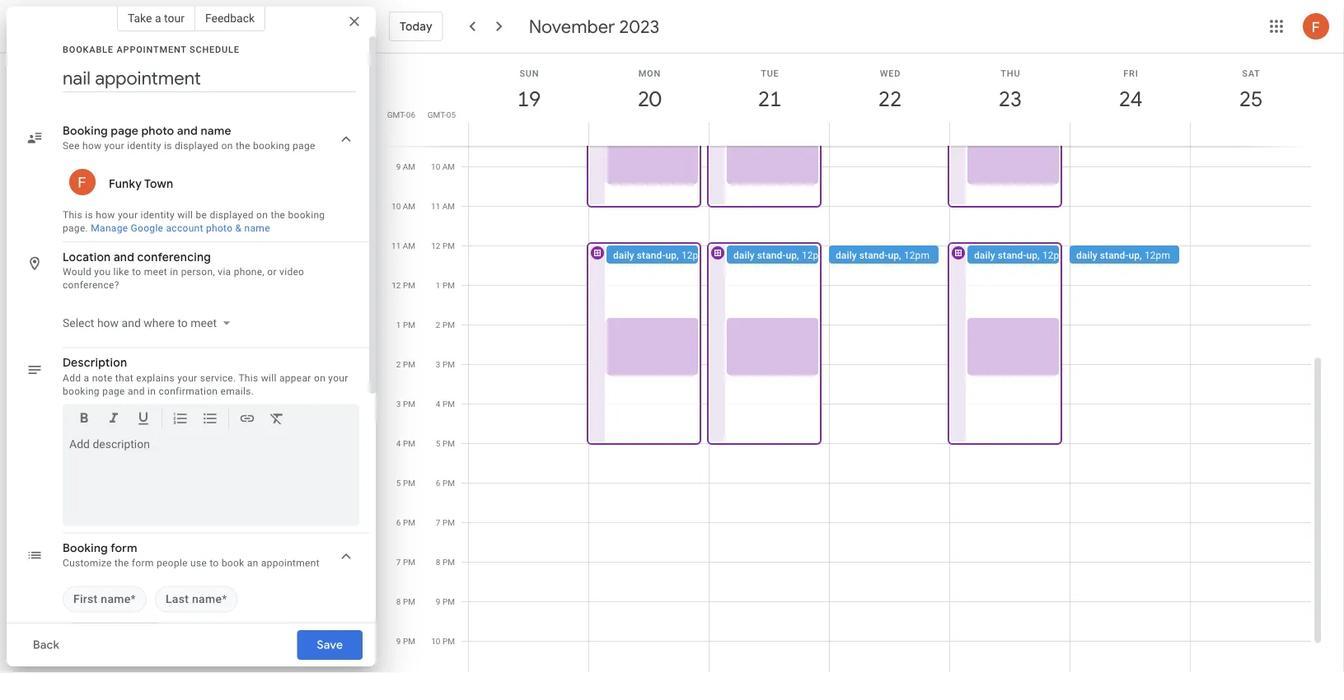 Task type: locate. For each thing, give the bounding box(es) containing it.
9 pm up 10 pm
[[436, 597, 455, 607]]

1 vertical spatial in
[[148, 385, 156, 397]]

12
[[431, 241, 441, 251], [392, 281, 401, 291]]

photo up town
[[141, 124, 174, 138]]

is up page.
[[85, 209, 93, 221]]

gmt-
[[387, 110, 406, 120], [428, 110, 447, 120]]

1 vertical spatial page
[[293, 140, 315, 152]]

this up emails. on the left bottom of the page
[[239, 372, 258, 384]]

this inside this is how your identity will be displayed on the booking page.
[[63, 209, 82, 221]]

back
[[33, 638, 59, 653]]

1 vertical spatial identity
[[141, 209, 175, 221]]

form left people
[[132, 558, 154, 569]]

1 horizontal spatial gmt-
[[428, 110, 447, 120]]

your inside this is how your identity will be displayed on the booking page.
[[118, 209, 138, 221]]

take a tour button
[[117, 5, 195, 31]]

0 horizontal spatial in
[[148, 385, 156, 397]]

0 vertical spatial 8
[[436, 558, 441, 568]]

be
[[196, 209, 207, 221]]

5
[[436, 439, 441, 449], [396, 479, 401, 488]]

1 horizontal spatial 5
[[436, 439, 441, 449]]

* for last name
[[222, 593, 227, 606]]

1 vertical spatial on
[[256, 209, 268, 221]]

2 stand- from the left
[[757, 250, 786, 261]]

sat
[[1242, 68, 1261, 78]]

booking inside booking page photo and name see how your identity is displayed on the booking page
[[63, 124, 108, 138]]

0 horizontal spatial 8 pm
[[396, 597, 415, 607]]

1 vertical spatial booking
[[288, 209, 325, 221]]

1 vertical spatial to
[[178, 316, 188, 330]]

is inside booking page photo and name see how your identity is displayed on the booking page
[[164, 140, 172, 152]]

6 pm
[[436, 479, 455, 488], [396, 518, 415, 528]]

0 horizontal spatial 11 am
[[392, 241, 415, 251]]

0 horizontal spatial 4
[[396, 439, 401, 449]]

like
[[113, 266, 129, 278]]

or
[[267, 266, 277, 278]]

1 vertical spatial 5
[[396, 479, 401, 488]]

meet inside location and conferencing would you like to meet in person, via phone, or video conference?
[[144, 266, 167, 278]]

booking inside booking page photo and name see how your identity is displayed on the booking page
[[253, 140, 290, 152]]

booking for that
[[63, 385, 100, 397]]

on inside booking page photo and name see how your identity is displayed on the booking page
[[221, 140, 233, 152]]

5 up from the left
[[1129, 250, 1140, 261]]

the
[[236, 140, 250, 152], [271, 209, 285, 221], [114, 558, 129, 569]]

pm
[[443, 241, 455, 251], [403, 281, 415, 291], [443, 281, 455, 291], [403, 320, 415, 330], [443, 320, 455, 330], [403, 360, 415, 370], [443, 360, 455, 370], [403, 399, 415, 409], [443, 399, 455, 409], [403, 439, 415, 449], [443, 439, 455, 449], [403, 479, 415, 488], [443, 479, 455, 488], [403, 518, 415, 528], [443, 518, 455, 528], [403, 558, 415, 568], [443, 558, 455, 568], [403, 597, 415, 607], [443, 597, 455, 607], [403, 637, 415, 647], [443, 637, 455, 647]]

in down explains
[[148, 385, 156, 397]]

feedback button
[[195, 5, 266, 31]]

9 down "gmt-06"
[[396, 162, 401, 172]]

daily
[[613, 250, 635, 261], [734, 250, 755, 261], [836, 250, 857, 261], [974, 250, 996, 261], [1077, 250, 1098, 261]]

0 vertical spatial is
[[164, 140, 172, 152]]

6
[[436, 479, 441, 488], [396, 518, 401, 528]]

24 column header
[[1070, 54, 1191, 146]]

8 pm
[[436, 558, 455, 568], [396, 597, 415, 607]]

bookable appointment schedule
[[63, 44, 240, 54]]

1 horizontal spatial to
[[178, 316, 188, 330]]

is up town
[[164, 140, 172, 152]]

1 vertical spatial 5 pm
[[396, 479, 415, 488]]

1 vertical spatial 6
[[396, 518, 401, 528]]

last
[[166, 593, 189, 606]]

booking for booking form
[[63, 541, 108, 556]]

0 vertical spatial 4 pm
[[436, 399, 455, 409]]

10
[[431, 162, 440, 172], [392, 202, 401, 211], [431, 637, 441, 647]]

stand-
[[637, 250, 666, 261], [757, 250, 786, 261], [860, 250, 888, 261], [998, 250, 1027, 261], [1100, 250, 1129, 261]]

to inside location and conferencing would you like to meet in person, via phone, or video conference?
[[132, 266, 141, 278]]

3
[[436, 360, 441, 370], [396, 399, 401, 409]]

10 am down 9 am at top
[[392, 202, 415, 211]]

0 vertical spatial booking
[[63, 124, 108, 138]]

0 vertical spatial form
[[111, 541, 137, 556]]

0 vertical spatial 4
[[436, 399, 441, 409]]

how inside popup button
[[97, 316, 119, 330]]

&
[[235, 223, 242, 234]]

*
[[131, 593, 136, 606], [222, 593, 227, 606]]

7 pm
[[436, 518, 455, 528], [396, 558, 415, 568]]

10 am
[[431, 162, 455, 172], [392, 202, 415, 211]]

and inside description add a note that explains your service. this will appear on your booking page and in confirmation emails.
[[128, 385, 145, 397]]

tue 21
[[757, 68, 781, 113]]

0 horizontal spatial 1
[[396, 320, 401, 330]]

1 horizontal spatial 11
[[431, 202, 440, 211]]

1 horizontal spatial 3 pm
[[436, 360, 455, 370]]

0 horizontal spatial 10 am
[[392, 202, 415, 211]]

4 daily from the left
[[974, 250, 996, 261]]

2 gmt- from the left
[[428, 110, 447, 120]]

10 am right 9 am at top
[[431, 162, 455, 172]]

0 vertical spatial booking
[[253, 140, 290, 152]]

page inside description add a note that explains your service. this will appear on your booking page and in confirmation emails.
[[102, 385, 125, 397]]

0 vertical spatial how
[[82, 140, 102, 152]]

grid
[[383, 54, 1325, 674]]

1 * from the left
[[131, 593, 136, 606]]

0 vertical spatial a
[[155, 11, 161, 25]]

1 horizontal spatial 7 pm
[[436, 518, 455, 528]]

1 vertical spatial 2 pm
[[396, 360, 415, 370]]

25
[[1239, 85, 1262, 113]]

booking up see
[[63, 124, 108, 138]]

is
[[164, 140, 172, 152], [85, 209, 93, 221]]

2 vertical spatial booking
[[63, 385, 100, 397]]

booking inside booking form customize the form people use to book an appointment
[[63, 541, 108, 556]]

booking
[[253, 140, 290, 152], [288, 209, 325, 221], [63, 385, 100, 397]]

gmt- for 05
[[428, 110, 447, 120]]

formatting options toolbar
[[63, 404, 359, 439]]

on
[[221, 140, 233, 152], [256, 209, 268, 221], [314, 372, 326, 384]]

1 horizontal spatial 1
[[436, 281, 441, 291]]

list item down customize
[[63, 587, 147, 613]]

1 vertical spatial 2
[[396, 360, 401, 370]]

manage google account photo & name link
[[91, 223, 270, 234]]

your
[[104, 140, 124, 152], [118, 209, 138, 221], [177, 372, 197, 384], [328, 372, 348, 384]]

2 vertical spatial how
[[97, 316, 119, 330]]

05
[[447, 110, 456, 120]]

your right the appear
[[328, 372, 348, 384]]

wed
[[880, 68, 901, 78]]

3 stand- from the left
[[860, 250, 888, 261]]

this up page.
[[63, 209, 82, 221]]

* left last
[[131, 593, 136, 606]]

on right the appear
[[314, 372, 326, 384]]

2 pm
[[436, 320, 455, 330], [396, 360, 415, 370]]

22 column header
[[829, 54, 951, 146]]

funky
[[109, 176, 142, 191]]

4 pm
[[436, 399, 455, 409], [396, 439, 415, 449]]

up
[[666, 250, 677, 261], [786, 250, 797, 261], [888, 250, 899, 261], [1027, 250, 1038, 261], [1129, 250, 1140, 261]]

0 vertical spatial 7 pm
[[436, 518, 455, 528]]

1 daily stand-up , 12pm from the left
[[613, 250, 707, 261]]

0 horizontal spatial this
[[63, 209, 82, 221]]

form up customize
[[111, 541, 137, 556]]

booking
[[63, 124, 108, 138], [63, 541, 108, 556]]

0 vertical spatial this
[[63, 209, 82, 221]]

12pm
[[682, 250, 707, 261], [802, 250, 828, 261], [904, 250, 930, 261], [1043, 250, 1068, 261], [1145, 250, 1171, 261]]

1 vertical spatial displayed
[[210, 209, 254, 221]]

list item containing first name
[[63, 587, 147, 613]]

0 horizontal spatial photo
[[141, 124, 174, 138]]

identity inside this is how your identity will be displayed on the booking page.
[[141, 209, 175, 221]]

1 horizontal spatial 12 pm
[[431, 241, 455, 251]]

1 daily from the left
[[613, 250, 635, 261]]

to right like
[[132, 266, 141, 278]]

name down add title 'text box'
[[201, 124, 231, 138]]

1 horizontal spatial 8
[[436, 558, 441, 568]]

to right use on the left bottom
[[210, 558, 219, 569]]

0 vertical spatial 2 pm
[[436, 320, 455, 330]]

9 up 10 pm
[[436, 597, 441, 607]]

0 horizontal spatial 7
[[396, 558, 401, 568]]

1 vertical spatial 12 pm
[[392, 281, 415, 291]]

booking up customize
[[63, 541, 108, 556]]

the up or
[[271, 209, 285, 221]]

list item
[[63, 587, 147, 613], [155, 587, 238, 613]]

and down add title 'text box'
[[177, 124, 198, 138]]

0 horizontal spatial 8
[[396, 597, 401, 607]]

1 horizontal spatial will
[[261, 372, 277, 384]]

and inside booking page photo and name see how your identity is displayed on the booking page
[[177, 124, 198, 138]]

this inside description add a note that explains your service. this will appear on your booking page and in confirmation emails.
[[239, 372, 258, 384]]

0 horizontal spatial 5
[[396, 479, 401, 488]]

photo left the &
[[206, 223, 233, 234]]

12 pm
[[431, 241, 455, 251], [392, 281, 415, 291]]

1 vertical spatial form
[[132, 558, 154, 569]]

sunday, november 19 element
[[510, 80, 548, 118]]

will up account on the top left of page
[[177, 209, 193, 221]]

sat 25
[[1239, 68, 1262, 113]]

via
[[218, 266, 231, 278]]

8
[[436, 558, 441, 568], [396, 597, 401, 607]]

identity up funky town
[[127, 140, 161, 152]]

name right first
[[101, 593, 131, 606]]

and down that
[[128, 385, 145, 397]]

you
[[94, 266, 111, 278]]

photo
[[141, 124, 174, 138], [206, 223, 233, 234]]

meet right where
[[191, 316, 217, 330]]

1 vertical spatial the
[[271, 209, 285, 221]]

1 vertical spatial meet
[[191, 316, 217, 330]]

0 vertical spatial page
[[111, 124, 139, 138]]

gmt- right 06
[[428, 110, 447, 120]]

italic image
[[106, 410, 122, 429]]

and left where
[[122, 316, 141, 330]]

will inside description add a note that explains your service. this will appear on your booking page and in confirmation emails.
[[261, 372, 277, 384]]

3 daily from the left
[[836, 250, 857, 261]]

0 vertical spatial displayed
[[175, 140, 219, 152]]

,
[[677, 250, 679, 261], [797, 250, 800, 261], [899, 250, 902, 261], [1038, 250, 1040, 261], [1140, 250, 1142, 261]]

this
[[63, 209, 82, 221], [239, 372, 258, 384]]

0 vertical spatial 9 pm
[[436, 597, 455, 607]]

daily stand-up , 12pm
[[613, 250, 707, 261], [734, 250, 828, 261], [836, 250, 930, 261], [974, 250, 1068, 261], [1077, 250, 1171, 261]]

3 , from the left
[[899, 250, 902, 261]]

9
[[396, 162, 401, 172], [436, 597, 441, 607], [396, 637, 401, 647]]

booking for booking page photo and name
[[63, 124, 108, 138]]

2 booking from the top
[[63, 541, 108, 556]]

name inside booking page photo and name see how your identity is displayed on the booking page
[[201, 124, 231, 138]]

2
[[436, 320, 441, 330], [396, 360, 401, 370]]

4 up from the left
[[1027, 250, 1038, 261]]

3 12pm from the left
[[904, 250, 930, 261]]

saturday, november 25 element
[[1232, 80, 1270, 118]]

0 vertical spatial in
[[170, 266, 178, 278]]

location and conferencing would you like to meet in person, via phone, or video conference?
[[63, 250, 304, 291]]

0 vertical spatial on
[[221, 140, 233, 152]]

1 vertical spatial how
[[96, 209, 115, 221]]

1 horizontal spatial 3
[[436, 360, 441, 370]]

1 gmt- from the left
[[387, 110, 406, 120]]

0 vertical spatial 10 am
[[431, 162, 455, 172]]

google
[[131, 223, 163, 234]]

how inside this is how your identity will be displayed on the booking page.
[[96, 209, 115, 221]]

0 vertical spatial the
[[236, 140, 250, 152]]

2 * from the left
[[222, 593, 227, 606]]

underline image
[[135, 410, 152, 429]]

gmt- left 'gmt-05'
[[387, 110, 406, 120]]

21 column header
[[709, 54, 830, 146]]

wed 22
[[877, 68, 901, 113]]

name
[[201, 124, 231, 138], [245, 223, 270, 234], [101, 593, 131, 606], [192, 593, 222, 606]]

identity up 'google'
[[141, 209, 175, 221]]

0 horizontal spatial 9 pm
[[396, 637, 415, 647]]

0 horizontal spatial *
[[131, 593, 136, 606]]

on inside description add a note that explains your service. this will appear on your booking page and in confirmation emails.
[[314, 372, 326, 384]]

how
[[82, 140, 102, 152], [96, 209, 115, 221], [97, 316, 119, 330]]

mon 20
[[637, 68, 661, 113]]

take a tour
[[128, 11, 185, 25]]

that
[[115, 372, 134, 384]]

a right "add"
[[84, 372, 89, 384]]

identity inside booking page photo and name see how your identity is displayed on the booking page
[[127, 140, 161, 152]]

page
[[111, 124, 139, 138], [293, 140, 315, 152], [102, 385, 125, 397]]

and inside location and conferencing would you like to meet in person, via phone, or video conference?
[[114, 250, 134, 265]]

1 horizontal spatial the
[[236, 140, 250, 152]]

1 horizontal spatial is
[[164, 140, 172, 152]]

how up the manage
[[96, 209, 115, 221]]

service.
[[200, 372, 236, 384]]

booking inside this is how your identity will be displayed on the booking page.
[[288, 209, 325, 221]]

how right select
[[97, 316, 119, 330]]

bulleted list image
[[202, 410, 218, 429]]

0 vertical spatial 3 pm
[[436, 360, 455, 370]]

the right customize
[[114, 558, 129, 569]]

* down book at the bottom left
[[222, 593, 227, 606]]

1 booking from the top
[[63, 124, 108, 138]]

the inside booking page photo and name see how your identity is displayed on the booking page
[[236, 140, 250, 152]]

2023
[[619, 15, 660, 38]]

1 horizontal spatial 6
[[436, 479, 441, 488]]

1 vertical spatial 6 pm
[[396, 518, 415, 528]]

1 vertical spatial 1 pm
[[396, 320, 415, 330]]

booking inside description add a note that explains your service. this will appear on your booking page and in confirmation emails.
[[63, 385, 100, 397]]

1 vertical spatial 4
[[396, 439, 401, 449]]

1 vertical spatial this
[[239, 372, 258, 384]]

thursday, november 23 element
[[992, 80, 1030, 118]]

0 horizontal spatial the
[[114, 558, 129, 569]]

2 vertical spatial page
[[102, 385, 125, 397]]

1 vertical spatial 9
[[436, 597, 441, 607]]

page for description
[[102, 385, 125, 397]]

displayed up the &
[[210, 209, 254, 221]]

how right see
[[82, 140, 102, 152]]

2 list item from the left
[[155, 587, 238, 613]]

0 vertical spatial 2
[[436, 320, 441, 330]]

1 vertical spatial 10
[[392, 202, 401, 211]]

description
[[63, 356, 127, 371]]

identity
[[127, 140, 161, 152], [141, 209, 175, 221]]

in down conferencing
[[170, 266, 178, 278]]

customize
[[63, 558, 112, 569]]

displayed down add title 'text box'
[[175, 140, 219, 152]]

1 horizontal spatial 8 pm
[[436, 558, 455, 568]]

and up like
[[114, 250, 134, 265]]

will left the appear
[[261, 372, 277, 384]]

1 vertical spatial 4 pm
[[396, 439, 415, 449]]

your up the manage
[[118, 209, 138, 221]]

sun 19
[[516, 68, 540, 113]]

the down add title 'text box'
[[236, 140, 250, 152]]

9 pm left 10 pm
[[396, 637, 415, 647]]

* for first name
[[131, 593, 136, 606]]

on down add title 'text box'
[[221, 140, 233, 152]]

to inside booking form customize the form people use to book an appointment
[[210, 558, 219, 569]]

to right where
[[178, 316, 188, 330]]

1 horizontal spatial 5 pm
[[436, 439, 455, 449]]

1 vertical spatial 3
[[396, 399, 401, 409]]

1 vertical spatial a
[[84, 372, 89, 384]]

1 vertical spatial is
[[85, 209, 93, 221]]

20 column header
[[589, 54, 710, 146]]

meet down conferencing
[[144, 266, 167, 278]]

0 vertical spatial will
[[177, 209, 193, 221]]

list item down use on the left bottom
[[155, 587, 238, 613]]

1 list item from the left
[[63, 587, 147, 613]]

appointment
[[117, 44, 187, 54]]

account
[[166, 223, 203, 234]]

9 am
[[396, 162, 415, 172]]

0 vertical spatial 6 pm
[[436, 479, 455, 488]]

1 vertical spatial will
[[261, 372, 277, 384]]

conferencing
[[137, 250, 211, 265]]

1 horizontal spatial on
[[256, 209, 268, 221]]

your up funky
[[104, 140, 124, 152]]

2 vertical spatial to
[[210, 558, 219, 569]]

is inside this is how your identity will be displayed on the booking page.
[[85, 209, 93, 221]]

7
[[436, 518, 441, 528], [396, 558, 401, 568]]

1 horizontal spatial this
[[239, 372, 258, 384]]

9 left 10 pm
[[396, 637, 401, 647]]

a left tour
[[155, 11, 161, 25]]

on up or
[[256, 209, 268, 221]]

grid containing 19
[[383, 54, 1325, 674]]

1 vertical spatial 11
[[392, 241, 401, 251]]

23 column header
[[950, 54, 1071, 146]]

1 horizontal spatial *
[[222, 593, 227, 606]]

11 am
[[431, 202, 455, 211], [392, 241, 415, 251]]

25 column header
[[1190, 54, 1312, 146]]

2 daily from the left
[[734, 250, 755, 261]]



Task type: describe. For each thing, give the bounding box(es) containing it.
on inside this is how your identity will be displayed on the booking page.
[[256, 209, 268, 221]]

0 vertical spatial 8 pm
[[436, 558, 455, 568]]

5 stand- from the left
[[1100, 250, 1129, 261]]

0 horizontal spatial 7 pm
[[396, 558, 415, 568]]

in inside description add a note that explains your service. this will appear on your booking page and in confirmation emails.
[[148, 385, 156, 397]]

this is how your identity will be displayed on the booking page.
[[63, 209, 325, 234]]

booking page photo and name see how your identity is displayed on the booking page
[[63, 124, 315, 152]]

1 vertical spatial 11 am
[[392, 241, 415, 251]]

22
[[877, 85, 901, 113]]

2 vertical spatial 9
[[396, 637, 401, 647]]

manage google account photo & name
[[91, 223, 270, 234]]

conference?
[[63, 279, 119, 291]]

3 up from the left
[[888, 250, 899, 261]]

1 horizontal spatial 11 am
[[431, 202, 455, 211]]

24
[[1118, 85, 1142, 113]]

name right the &
[[245, 223, 270, 234]]

1 vertical spatial 7
[[396, 558, 401, 568]]

use
[[190, 558, 207, 569]]

1 up from the left
[[666, 250, 677, 261]]

gmt-05
[[428, 110, 456, 120]]

gmt- for 06
[[387, 110, 406, 120]]

1 horizontal spatial 4
[[436, 399, 441, 409]]

1 vertical spatial 8 pm
[[396, 597, 415, 607]]

photo inside booking page photo and name see how your identity is displayed on the booking page
[[141, 124, 174, 138]]

Add title text field
[[63, 66, 356, 91]]

0 vertical spatial 7
[[436, 518, 441, 528]]

manage
[[91, 223, 128, 234]]

0 vertical spatial 5
[[436, 439, 441, 449]]

tue
[[761, 68, 780, 78]]

5 daily stand-up , 12pm from the left
[[1077, 250, 1171, 261]]

booking form customize the form people use to book an appointment
[[63, 541, 320, 569]]

gmt-06
[[387, 110, 415, 120]]

0 horizontal spatial 12
[[392, 281, 401, 291]]

0 horizontal spatial 3
[[396, 399, 401, 409]]

20
[[637, 85, 660, 113]]

page for booking
[[293, 140, 315, 152]]

fri 24
[[1118, 68, 1142, 113]]

1 horizontal spatial 2 pm
[[436, 320, 455, 330]]

2 , from the left
[[797, 250, 800, 261]]

4 stand- from the left
[[998, 250, 1027, 261]]

0 horizontal spatial 2
[[396, 360, 401, 370]]

4 12pm from the left
[[1043, 250, 1068, 261]]

1 horizontal spatial 1 pm
[[436, 281, 455, 291]]

see
[[63, 140, 80, 152]]

book
[[222, 558, 244, 569]]

0 vertical spatial 10
[[431, 162, 440, 172]]

0 horizontal spatial 11
[[392, 241, 401, 251]]

last name *
[[166, 593, 227, 606]]

phone,
[[234, 266, 265, 278]]

an
[[247, 558, 258, 569]]

displayed inside this is how your identity will be displayed on the booking page.
[[210, 209, 254, 221]]

the inside this is how your identity will be displayed on the booking page.
[[271, 209, 285, 221]]

on for name
[[221, 140, 233, 152]]

first
[[73, 593, 98, 606]]

appear
[[279, 372, 311, 384]]

0 vertical spatial 11
[[431, 202, 440, 211]]

to inside select how and where to meet popup button
[[178, 316, 188, 330]]

mon
[[639, 68, 661, 78]]

booking for name
[[253, 140, 290, 152]]

0 horizontal spatial 5 pm
[[396, 479, 415, 488]]

0 vertical spatial 9
[[396, 162, 401, 172]]

note
[[92, 372, 113, 384]]

in inside location and conferencing would you like to meet in person, via phone, or video conference?
[[170, 266, 178, 278]]

bookable
[[63, 44, 114, 54]]

1 horizontal spatial photo
[[206, 223, 233, 234]]

fri
[[1124, 68, 1139, 78]]

friday, november 24 element
[[1112, 80, 1150, 118]]

1 horizontal spatial 10 am
[[431, 162, 455, 172]]

2 vertical spatial 10
[[431, 637, 441, 647]]

19 column header
[[468, 54, 589, 146]]

4 daily stand-up , 12pm from the left
[[974, 250, 1068, 261]]

tour
[[164, 11, 185, 25]]

location
[[63, 250, 111, 265]]

5 12pm from the left
[[1145, 250, 1171, 261]]

feedback
[[205, 11, 255, 25]]

schedule
[[190, 44, 240, 54]]

emails.
[[221, 385, 254, 397]]

meet inside popup button
[[191, 316, 217, 330]]

and inside select how and where to meet popup button
[[122, 316, 141, 330]]

first name *
[[73, 593, 136, 606]]

10 pm
[[431, 637, 455, 647]]

thu 23
[[998, 68, 1021, 113]]

0 vertical spatial 1
[[436, 281, 441, 291]]

list item containing last name
[[155, 587, 238, 613]]

today
[[400, 19, 433, 34]]

1 vertical spatial 10 am
[[392, 202, 415, 211]]

sun
[[520, 68, 539, 78]]

funky town
[[109, 176, 174, 191]]

0 horizontal spatial 1 pm
[[396, 320, 415, 330]]

explains
[[136, 372, 175, 384]]

would
[[63, 266, 92, 278]]

0 horizontal spatial 4 pm
[[396, 439, 415, 449]]

numbered list image
[[172, 410, 189, 429]]

thu
[[1001, 68, 1021, 78]]

0 horizontal spatial 3 pm
[[396, 399, 415, 409]]

the inside booking form customize the form people use to book an appointment
[[114, 558, 129, 569]]

2 daily stand-up , 12pm from the left
[[734, 250, 828, 261]]

1 horizontal spatial 2
[[436, 320, 441, 330]]

select how and where to meet
[[63, 316, 217, 330]]

a inside 'button'
[[155, 11, 161, 25]]

2 12pm from the left
[[802, 250, 828, 261]]

add
[[63, 372, 81, 384]]

displayed inside booking page photo and name see how your identity is displayed on the booking page
[[175, 140, 219, 152]]

23
[[998, 85, 1021, 113]]

1 stand- from the left
[[637, 250, 666, 261]]

1 vertical spatial 1
[[396, 320, 401, 330]]

today button
[[389, 7, 443, 46]]

confirmation
[[159, 385, 218, 397]]

0 vertical spatial 3
[[436, 360, 441, 370]]

wednesday, november 22 element
[[871, 80, 909, 118]]

21
[[757, 85, 781, 113]]

description add a note that explains your service. this will appear on your booking page and in confirmation emails.
[[63, 356, 348, 397]]

november 2023
[[529, 15, 660, 38]]

5 daily from the left
[[1077, 250, 1098, 261]]

take
[[128, 11, 152, 25]]

page.
[[63, 223, 88, 234]]

2 up from the left
[[786, 250, 797, 261]]

on for that
[[314, 372, 326, 384]]

insert link image
[[239, 410, 256, 429]]

1 vertical spatial 8
[[396, 597, 401, 607]]

remove formatting image
[[269, 410, 285, 429]]

0 horizontal spatial 12 pm
[[392, 281, 415, 291]]

06
[[406, 110, 415, 120]]

appointment
[[261, 558, 320, 569]]

will inside this is how your identity will be displayed on the booking page.
[[177, 209, 193, 221]]

how inside booking page photo and name see how your identity is displayed on the booking page
[[82, 140, 102, 152]]

select
[[63, 316, 94, 330]]

town
[[144, 176, 174, 191]]

0 horizontal spatial 2 pm
[[396, 360, 415, 370]]

person,
[[181, 266, 215, 278]]

Description text field
[[69, 437, 353, 520]]

1 , from the left
[[677, 250, 679, 261]]

your inside booking page photo and name see how your identity is displayed on the booking page
[[104, 140, 124, 152]]

select how and where to meet button
[[56, 308, 237, 338]]

monday, november 20 element
[[631, 80, 669, 118]]

bold image
[[76, 410, 92, 429]]

0 vertical spatial 12
[[431, 241, 441, 251]]

19
[[516, 85, 540, 113]]

a inside description add a note that explains your service. this will appear on your booking page and in confirmation emails.
[[84, 372, 89, 384]]

0 vertical spatial 5 pm
[[436, 439, 455, 449]]

3 daily stand-up , 12pm from the left
[[836, 250, 930, 261]]

your up confirmation
[[177, 372, 197, 384]]

5 , from the left
[[1140, 250, 1142, 261]]

name right last
[[192, 593, 222, 606]]

people
[[157, 558, 188, 569]]

where
[[144, 316, 175, 330]]

november
[[529, 15, 615, 38]]

4 , from the left
[[1038, 250, 1040, 261]]

1 12pm from the left
[[682, 250, 707, 261]]

back button
[[20, 626, 73, 665]]

tuesday, november 21 element
[[751, 80, 789, 118]]

0 horizontal spatial 6 pm
[[396, 518, 415, 528]]

video
[[280, 266, 304, 278]]



Task type: vqa. For each thing, say whether or not it's contained in the screenshot.
of
no



